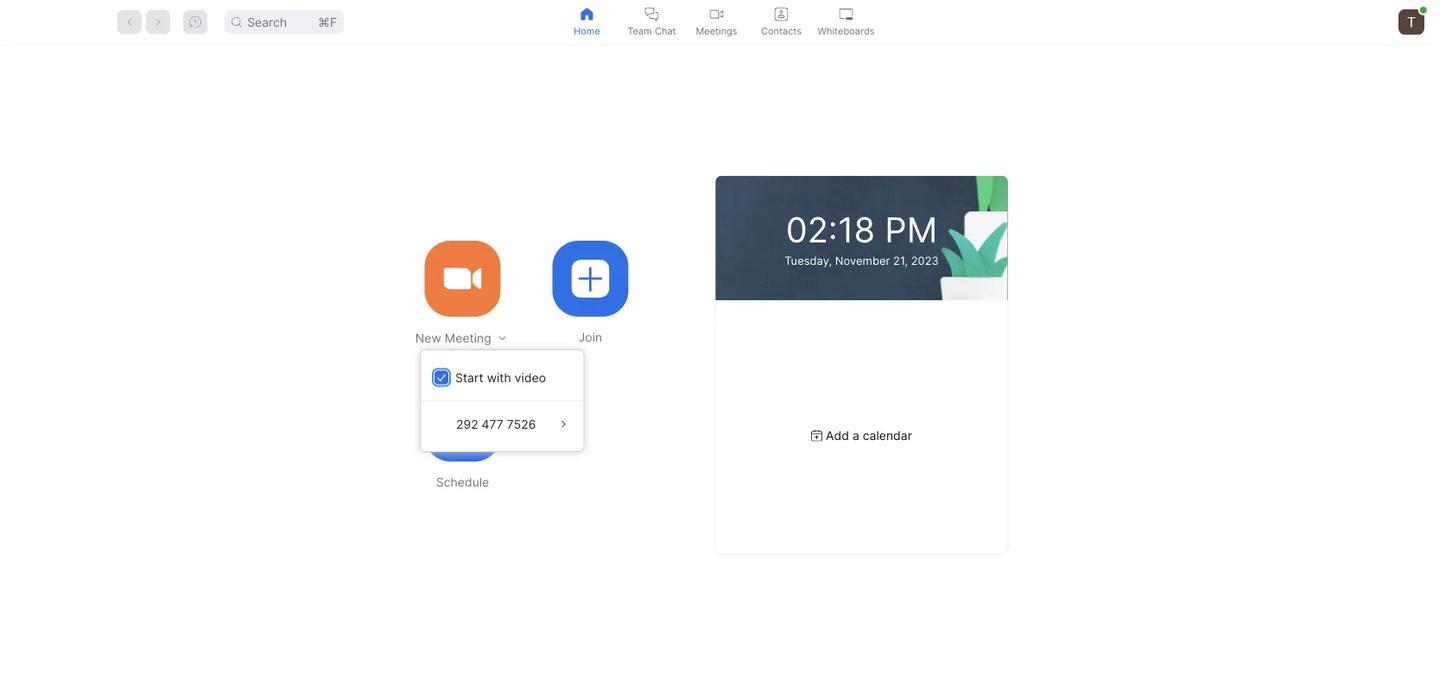 Task type: describe. For each thing, give the bounding box(es) containing it.
schedule
[[436, 476, 489, 490]]

video camera on image
[[444, 260, 482, 298]]

home button
[[555, 0, 619, 44]]

meetings
[[696, 25, 737, 36]]

02:18
[[786, 209, 875, 250]]

chat
[[655, 25, 676, 36]]

tuesday,
[[784, 254, 832, 267]]

02:18 pm tuesday, november 21, 2023
[[784, 209, 939, 267]]

team chat
[[627, 25, 676, 36]]

21,
[[893, 254, 908, 267]]

november
[[835, 254, 890, 267]]

292 477 7526
[[456, 417, 536, 432]]

schedule image
[[447, 407, 478, 441]]

2023
[[911, 254, 939, 267]]

video camera on image
[[444, 260, 482, 298]]

profile contact image
[[774, 7, 788, 21]]

add a calendar
[[826, 429, 912, 444]]

contacts button
[[749, 0, 814, 44]]

home
[[574, 25, 600, 36]]

7526
[[507, 417, 536, 432]]

home small image
[[580, 7, 594, 21]]

profile contact image
[[774, 7, 788, 21]]

chevron down small image
[[496, 332, 508, 344]]

checkmark image
[[437, 374, 446, 382]]

join
[[579, 330, 602, 345]]

whiteboards button
[[814, 0, 878, 44]]

⌘f
[[318, 15, 337, 29]]

tab list containing home
[[555, 0, 878, 44]]

meetings button
[[684, 0, 749, 44]]

whiteboards
[[818, 25, 875, 36]]

with
[[487, 371, 511, 385]]



Task type: locate. For each thing, give the bounding box(es) containing it.
tab list
[[555, 0, 878, 44]]

chevron down small image
[[496, 332, 508, 344]]

video on image
[[710, 7, 723, 21], [710, 7, 723, 21]]

chevron right small image
[[557, 419, 570, 431], [557, 419, 570, 431]]

plus squircle image
[[571, 260, 609, 298], [571, 260, 609, 298]]

home tab panel
[[0, 45, 1433, 686]]

add a calendar link
[[811, 429, 912, 444]]

search
[[247, 15, 287, 29]]

start
[[455, 371, 483, 385]]

whiteboard small image
[[839, 7, 853, 21]]

team chat button
[[619, 0, 684, 44]]

meeting
[[445, 331, 491, 346]]

contacts
[[761, 25, 802, 36]]

video
[[515, 371, 546, 385]]

team
[[627, 25, 652, 36]]

checkmark image
[[437, 374, 446, 382]]

start with video
[[455, 371, 546, 385]]

new
[[415, 331, 441, 346]]

team chat image
[[645, 7, 659, 21], [645, 7, 659, 21]]

a
[[852, 429, 859, 444]]

477
[[482, 417, 503, 432]]

calendar
[[863, 429, 912, 444]]

292
[[456, 417, 478, 432]]

calendar add calendar image
[[811, 431, 822, 442]]

avatar image
[[1398, 9, 1424, 35]]

calendar add calendar image
[[811, 431, 822, 442]]

pm
[[885, 209, 938, 250]]

whiteboard small image
[[839, 7, 853, 21]]

add
[[826, 429, 849, 444]]

magnifier image
[[232, 17, 242, 27], [232, 17, 242, 27]]

new meeting
[[415, 331, 491, 346]]

home small image
[[580, 7, 594, 21]]

online image
[[1420, 7, 1427, 14], [1420, 7, 1427, 14]]



Task type: vqa. For each thing, say whether or not it's contained in the screenshot.
History icon
no



